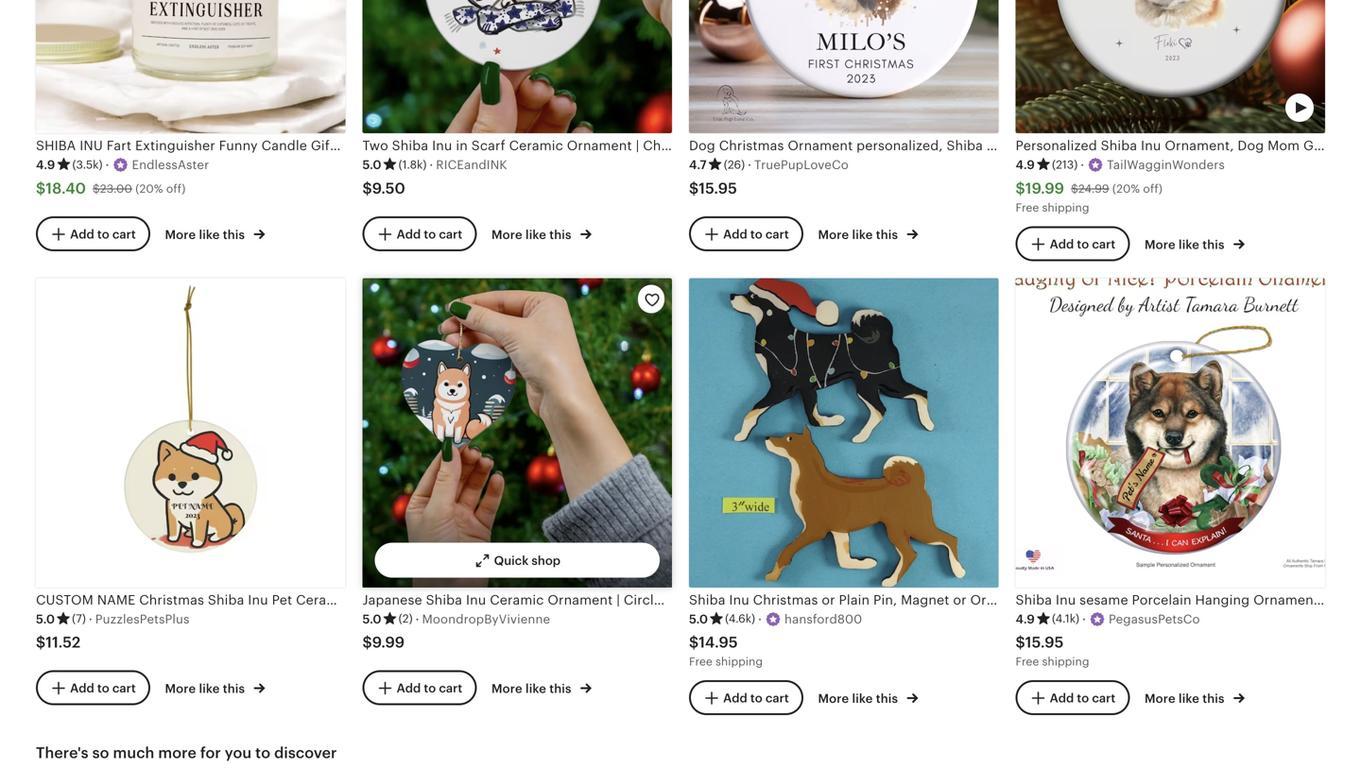 Task type: vqa. For each thing, say whether or not it's contained in the screenshot.
(2)'s this
yes



Task type: locate. For each thing, give the bounding box(es) containing it.
· right (4.1k)
[[1082, 612, 1086, 627]]

$ for $ 15.95
[[689, 180, 699, 197]]

5.0 up 14.95
[[689, 612, 708, 627]]

add
[[70, 227, 94, 241], [397, 227, 421, 241], [723, 227, 747, 241], [1050, 237, 1074, 251], [70, 682, 94, 696], [397, 682, 421, 696], [723, 692, 747, 706], [1050, 692, 1074, 706]]

quick shop for (26)
[[821, 99, 887, 114]]

add to cart down $ 14.95 free shipping
[[723, 692, 789, 706]]

· right (213)
[[1081, 158, 1084, 172]]

· right "(3.5k)"
[[105, 158, 109, 172]]

add to cart down $ 18.40 $ 23.00 (20% off)
[[70, 227, 136, 241]]

more for (26)
[[818, 228, 849, 242]]

like for (1.8k)
[[526, 228, 546, 242]]

0 horizontal spatial (20%
[[135, 182, 163, 195]]

shop
[[205, 99, 234, 114], [532, 99, 561, 114], [858, 99, 887, 114], [1185, 99, 1214, 114], [205, 554, 234, 568], [532, 554, 561, 568], [858, 554, 887, 568], [1185, 554, 1214, 568]]

add to cart button for (1.8k)
[[363, 216, 477, 251]]

more like this for (26)
[[818, 228, 901, 242]]

cart for (7)
[[112, 682, 136, 696]]

add for (3.5k)
[[70, 227, 94, 241]]

shipping inside $ 15.95 free shipping
[[1042, 656, 1089, 668]]

quick shop button
[[133, 89, 248, 124], [460, 89, 575, 124], [786, 89, 901, 124], [1113, 89, 1228, 124], [133, 543, 248, 578], [375, 543, 660, 578], [786, 543, 901, 578], [1113, 543, 1228, 578]]

add for (26)
[[723, 227, 747, 241]]

add to cart for (4.1k)
[[1050, 692, 1116, 706]]

custom
[[36, 593, 93, 608]]

shipping for 15.95
[[1042, 656, 1089, 668]]

· for (4.6k)
[[758, 612, 762, 627]]

shiba inu fart extinguisher funny candle gift box for dog owner, new pet parent gift, shiba inu dog mom and dad birthday gift for dog lover image
[[36, 0, 346, 133]]

like
[[199, 228, 220, 242], [526, 228, 546, 242], [852, 228, 873, 242], [1179, 238, 1200, 252], [199, 682, 220, 696], [526, 682, 546, 696], [852, 692, 873, 706], [1179, 692, 1200, 706]]

15.95 for $ 15.95 free shipping
[[1025, 634, 1064, 651]]

more like this for (4.6k)
[[818, 692, 901, 706]]

shop for (26)
[[858, 99, 887, 114]]

add to cart
[[70, 227, 136, 241], [397, 227, 463, 241], [723, 227, 789, 241], [1050, 237, 1116, 251], [70, 682, 136, 696], [397, 682, 463, 696], [723, 692, 789, 706], [1050, 692, 1116, 706]]

more like this link for (1.8k)
[[492, 224, 592, 243]]

quick shop button for (7)
[[133, 543, 248, 578]]

free inside $ 14.95 free shipping
[[689, 656, 713, 668]]

$ 11.52
[[36, 634, 81, 651]]

$ for $ 14.95 free shipping
[[689, 634, 699, 651]]

more like this
[[165, 228, 248, 242], [492, 228, 575, 242], [818, 228, 901, 242], [1145, 238, 1228, 252], [165, 682, 248, 696], [492, 682, 575, 696], [818, 692, 901, 706], [1145, 692, 1228, 706]]

personalized shiba inu ornament, dog mom gift, ceramic christmas tree decoration, shiba inu owner, animal lover image
[[1016, 0, 1325, 133]]

5.0 up $ 9.50
[[363, 158, 382, 172]]

cart
[[112, 227, 136, 241], [439, 227, 463, 241], [766, 227, 789, 241], [1092, 237, 1116, 251], [112, 682, 136, 696], [439, 682, 463, 696], [766, 692, 789, 706], [1092, 692, 1116, 706]]

add down 9.99
[[397, 682, 421, 696]]

shop for (4.1k)
[[1185, 554, 1214, 568]]

(213)
[[1052, 158, 1078, 171]]

$ for $ 9.50
[[363, 180, 372, 197]]

·
[[105, 158, 109, 172], [429, 158, 433, 172], [748, 158, 752, 172], [1081, 158, 1084, 172], [89, 612, 92, 627], [416, 612, 419, 627], [758, 612, 762, 627], [1082, 612, 1086, 627]]

$ 14.95 free shipping
[[689, 634, 763, 668]]

this for (1.8k)
[[549, 228, 572, 242]]

quick for (26)
[[821, 99, 855, 114]]

cart for (1.8k)
[[439, 227, 463, 241]]

0 horizontal spatial off)
[[166, 182, 186, 195]]

quick shop
[[167, 99, 234, 114], [494, 99, 561, 114], [821, 99, 887, 114], [1147, 99, 1214, 114], [167, 554, 234, 568], [494, 554, 561, 568], [821, 554, 887, 568], [1147, 554, 1214, 568]]

add for (1.8k)
[[397, 227, 421, 241]]

more like this for (213)
[[1145, 238, 1228, 252]]

shipping down 14.95
[[716, 656, 763, 668]]

add to cart down 9.99
[[397, 682, 463, 696]]

shipping
[[1042, 201, 1089, 214], [716, 656, 763, 668], [1042, 656, 1089, 668]]

quick for (213)
[[1147, 99, 1182, 114]]

shipping down (4.1k)
[[1042, 656, 1089, 668]]

· for (7)
[[89, 612, 92, 627]]

1 (20% from the left
[[135, 182, 163, 195]]

(20% inside $ 18.40 $ 23.00 (20% off)
[[135, 182, 163, 195]]

$ 9.99
[[363, 634, 405, 651]]

add to cart down $ 15.95
[[723, 227, 789, 241]]

2 (20% from the left
[[1112, 182, 1140, 195]]

ornament
[[354, 593, 419, 608]]

this for (4.6k)
[[876, 692, 898, 706]]

add for (4.1k)
[[1050, 692, 1074, 706]]

free for 14.95
[[689, 656, 713, 668]]

add to cart button for (4.6k)
[[689, 681, 803, 716]]

cart for (3.5k)
[[112, 227, 136, 241]]

off) inside $ 19.99 $ 24.99 (20% off) free shipping
[[1143, 182, 1163, 195]]

$ inside $ 15.95 free shipping
[[1016, 634, 1025, 651]]

free inside $ 19.99 $ 24.99 (20% off) free shipping
[[1016, 201, 1039, 214]]

shipping down 19.99
[[1042, 201, 1089, 214]]

15.95 down '(26)'
[[699, 180, 737, 197]]

add for (213)
[[1050, 237, 1074, 251]]

· right (2)
[[416, 612, 419, 627]]

· right '(26)'
[[748, 158, 752, 172]]

to for (3.5k)
[[97, 227, 109, 241]]

add to cart down 9.50
[[397, 227, 463, 241]]

more like this for (4.1k)
[[1145, 692, 1228, 706]]

add to cart button down the 11.52
[[36, 671, 150, 706]]

5.0 for 9.99
[[363, 612, 382, 627]]

more like this for (7)
[[165, 682, 248, 696]]

product video element
[[1016, 0, 1325, 133]]

to
[[97, 227, 109, 241], [424, 227, 436, 241], [750, 227, 763, 241], [1077, 237, 1089, 251], [97, 682, 109, 696], [424, 682, 436, 696], [750, 692, 763, 706], [1077, 692, 1089, 706], [255, 745, 270, 762]]

this for (4.1k)
[[1203, 692, 1225, 706]]

add to cart button down $ 14.95 free shipping
[[689, 681, 803, 716]]

more like this link for (26)
[[818, 224, 918, 243]]

(4.1k)
[[1052, 613, 1080, 626]]

(20% right the 23.00
[[135, 182, 163, 195]]

add to cart button for (213)
[[1016, 226, 1130, 261]]

(3.5k)
[[72, 158, 103, 171]]

(20%
[[135, 182, 163, 195], [1112, 182, 1140, 195]]

· right "(7)"
[[89, 612, 92, 627]]

more like this link for (4.1k)
[[1145, 688, 1245, 708]]

(20% inside $ 19.99 $ 24.99 (20% off) free shipping
[[1112, 182, 1140, 195]]

5.0
[[363, 158, 382, 172], [36, 612, 55, 627], [363, 612, 382, 627], [689, 612, 708, 627]]

2 off) from the left
[[1143, 182, 1163, 195]]

add to cart for (4.6k)
[[723, 692, 789, 706]]

shipping inside $ 19.99 $ 24.99 (20% off) free shipping
[[1042, 201, 1089, 214]]

0 vertical spatial 15.95
[[699, 180, 737, 197]]

more like this link
[[165, 224, 265, 243], [492, 224, 592, 243], [818, 224, 918, 243], [1145, 234, 1245, 253], [165, 678, 265, 698], [492, 678, 592, 698], [818, 688, 918, 708], [1145, 688, 1245, 708]]

15.95 inside $ 15.95 free shipping
[[1025, 634, 1064, 651]]

off) right the 23.00
[[166, 182, 186, 195]]

15.95 down (4.1k)
[[1025, 634, 1064, 651]]

there's so much more for you to discover
[[36, 745, 337, 762]]

(20% right 24.99 at the top of the page
[[1112, 182, 1140, 195]]

quick shop for (2)
[[494, 554, 561, 568]]

shiba inu sesame porcelain hanging ornament pet gift 'santa.. i can explain!' for christmas tree and year round, personalized ornaments image
[[1016, 278, 1325, 588]]

ceramic
[[296, 593, 350, 608]]

4.9 up 19.99
[[1016, 158, 1035, 172]]

1 horizontal spatial off)
[[1143, 182, 1163, 195]]

$ 19.99 $ 24.99 (20% off) free shipping
[[1016, 180, 1163, 214]]

add to cart button down $ 15.95
[[689, 216, 803, 251]]

add down $ 15.95
[[723, 227, 747, 241]]

(20% for 18.40
[[135, 182, 163, 195]]

4.7
[[689, 158, 707, 172]]

add down $ 15.95 free shipping
[[1050, 692, 1074, 706]]

to for (26)
[[750, 227, 763, 241]]

add to cart button down $ 19.99 $ 24.99 (20% off) free shipping
[[1016, 226, 1130, 261]]

add to cart button down 9.50
[[363, 216, 477, 251]]

free for 15.95
[[1016, 656, 1039, 668]]

cart for (4.6k)
[[766, 692, 789, 706]]

(1.8k)
[[399, 158, 427, 171]]

shipping inside $ 14.95 free shipping
[[716, 656, 763, 668]]

like for (26)
[[852, 228, 873, 242]]

4.9 up 18.40
[[36, 158, 55, 172]]

more for (2)
[[492, 682, 522, 696]]

quick shop button for (3.5k)
[[133, 89, 248, 124]]

(2)
[[399, 613, 413, 626]]

5.0 down ornament
[[363, 612, 382, 627]]

add to cart down $ 19.99 $ 24.99 (20% off) free shipping
[[1050, 237, 1116, 251]]

cart for (4.1k)
[[1092, 692, 1116, 706]]

off)
[[166, 182, 186, 195], [1143, 182, 1163, 195]]

4.9
[[36, 158, 55, 172], [1016, 158, 1035, 172], [1016, 612, 1035, 627]]

· right (4.6k) in the bottom right of the page
[[758, 612, 762, 627]]

add to cart button down $ 18.40 $ 23.00 (20% off)
[[36, 216, 150, 251]]

add down 9.50
[[397, 227, 421, 241]]

quick shop button for (4.1k)
[[1113, 543, 1228, 578]]

add down $ 14.95 free shipping
[[723, 692, 747, 706]]

add to cart down $ 15.95 free shipping
[[1050, 692, 1116, 706]]

1 vertical spatial 15.95
[[1025, 634, 1064, 651]]

1 horizontal spatial (20%
[[1112, 182, 1140, 195]]

15.95
[[699, 180, 737, 197], [1025, 634, 1064, 651]]

add to cart for (213)
[[1050, 237, 1116, 251]]

more like this link for (4.6k)
[[818, 688, 918, 708]]

quick
[[167, 99, 202, 114], [494, 99, 529, 114], [821, 99, 855, 114], [1147, 99, 1182, 114], [167, 554, 202, 568], [494, 554, 529, 568], [821, 554, 855, 568], [1147, 554, 1182, 568]]

0 horizontal spatial 15.95
[[699, 180, 737, 197]]

add to cart button down $ 15.95 free shipping
[[1016, 681, 1130, 716]]

$ inside $ 14.95 free shipping
[[689, 634, 699, 651]]

free
[[1016, 201, 1039, 214], [689, 656, 713, 668], [1016, 656, 1039, 668]]

to for (4.6k)
[[750, 692, 763, 706]]

to for (4.1k)
[[1077, 692, 1089, 706]]

quick shop for (3.5k)
[[167, 99, 234, 114]]

5.0 up $ 11.52
[[36, 612, 55, 627]]

add down the 11.52
[[70, 682, 94, 696]]

· for (1.8k)
[[429, 158, 433, 172]]

add down 18.40
[[70, 227, 94, 241]]

add to cart button
[[36, 216, 150, 251], [363, 216, 477, 251], [689, 216, 803, 251], [1016, 226, 1130, 261], [36, 671, 150, 706], [363, 671, 477, 706], [689, 681, 803, 716], [1016, 681, 1130, 716]]

add to cart button for (26)
[[689, 216, 803, 251]]

off) inside $ 18.40 $ 23.00 (20% off)
[[166, 182, 186, 195]]

free inside $ 15.95 free shipping
[[1016, 656, 1039, 668]]

quick shop for (213)
[[1147, 99, 1214, 114]]

much
[[113, 745, 154, 762]]

like for (4.6k)
[[852, 692, 873, 706]]

· for (213)
[[1081, 158, 1084, 172]]

5.0 for 9.50
[[363, 158, 382, 172]]

add to cart down the 11.52
[[70, 682, 136, 696]]

24.99
[[1078, 182, 1109, 195]]

$ for $ 15.95 free shipping
[[1016, 634, 1025, 651]]

add to cart button down 9.99
[[363, 671, 477, 706]]

$
[[36, 180, 46, 197], [363, 180, 372, 197], [689, 180, 699, 197], [1016, 180, 1025, 197], [93, 182, 100, 195], [1071, 182, 1078, 195], [36, 634, 46, 651], [363, 634, 372, 651], [689, 634, 699, 651], [1016, 634, 1025, 651]]

more for (1.8k)
[[492, 228, 522, 242]]

$ for $ 11.52
[[36, 634, 46, 651]]

more
[[165, 228, 196, 242], [492, 228, 522, 242], [818, 228, 849, 242], [1145, 238, 1176, 252], [165, 682, 196, 696], [492, 682, 522, 696], [818, 692, 849, 706], [1145, 692, 1176, 706]]

add down $ 19.99 $ 24.99 (20% off) free shipping
[[1050, 237, 1074, 251]]

quick shop button for (26)
[[786, 89, 901, 124]]

to for (2)
[[424, 682, 436, 696]]

$ for $ 19.99 $ 24.99 (20% off) free shipping
[[1016, 180, 1025, 197]]

1 horizontal spatial 15.95
[[1025, 634, 1064, 651]]

this
[[223, 228, 245, 242], [549, 228, 572, 242], [876, 228, 898, 242], [1203, 238, 1225, 252], [223, 682, 245, 696], [549, 682, 572, 696], [876, 692, 898, 706], [1203, 692, 1225, 706]]

shiba inu christmas or plain pin, magnet or ornament see all photos for size, dog's name/year, colors and custom info, hand painted image
[[689, 278, 999, 588]]

off) right 24.99 at the top of the page
[[1143, 182, 1163, 195]]

14.95
[[699, 634, 738, 651]]

1 off) from the left
[[166, 182, 186, 195]]

· right (1.8k)
[[429, 158, 433, 172]]

(26)
[[724, 158, 745, 171]]



Task type: describe. For each thing, give the bounding box(es) containing it.
off) for 19.99
[[1143, 182, 1163, 195]]

(4.6k)
[[725, 613, 755, 626]]

$ inside $ 18.40 $ 23.00 (20% off)
[[93, 182, 100, 195]]

$ 15.95 free shipping
[[1016, 634, 1089, 668]]

inu
[[248, 593, 268, 608]]

custom name christmas shiba inu pet ceramic ornament
[[36, 593, 419, 608]]

quick for (4.6k)
[[821, 554, 855, 568]]

shipping for 14.95
[[716, 656, 763, 668]]

$ for $ 9.99
[[363, 634, 372, 651]]

for
[[200, 745, 221, 762]]

$ 15.95
[[689, 180, 737, 197]]

15.95 for $ 15.95
[[699, 180, 737, 197]]

more like this link for (213)
[[1145, 234, 1245, 253]]

cart for (213)
[[1092, 237, 1116, 251]]

5.0 for 11.52
[[36, 612, 55, 627]]

shop for (4.6k)
[[858, 554, 887, 568]]

add to cart for (1.8k)
[[397, 227, 463, 241]]

add to cart for (26)
[[723, 227, 789, 241]]

more for (7)
[[165, 682, 196, 696]]

(20% for 19.99
[[1112, 182, 1140, 195]]

so
[[92, 745, 109, 762]]

cart for (2)
[[439, 682, 463, 696]]

4.9 for 18.40
[[36, 158, 55, 172]]

11.52
[[46, 634, 81, 651]]

christmas
[[139, 593, 204, 608]]

this for (2)
[[549, 682, 572, 696]]

9.99
[[372, 634, 405, 651]]

like for (2)
[[526, 682, 546, 696]]

this for (26)
[[876, 228, 898, 242]]

cart for (26)
[[766, 227, 789, 241]]

dog christmas ornament personalized, shiba inu ornament, custom watercolor pet ornament, dog first christmas, custom dog ornament, dog gifts image
[[689, 0, 999, 133]]

23.00
[[100, 182, 132, 195]]

(7)
[[72, 613, 86, 626]]

like for (7)
[[199, 682, 220, 696]]

quick shop button for (213)
[[1113, 89, 1228, 124]]

quick for (3.5k)
[[167, 99, 202, 114]]

quick shop button for (1.8k)
[[460, 89, 575, 124]]

there's
[[36, 745, 89, 762]]

quick shop for (4.6k)
[[821, 554, 887, 568]]

discover
[[274, 745, 337, 762]]

quick for (2)
[[494, 554, 529, 568]]

$ 18.40 $ 23.00 (20% off)
[[36, 180, 186, 197]]

like for (3.5k)
[[199, 228, 220, 242]]

· for (26)
[[748, 158, 752, 172]]

like for (4.1k)
[[1179, 692, 1200, 706]]

19.99
[[1025, 180, 1064, 197]]

shiba
[[208, 593, 244, 608]]

more for (4.1k)
[[1145, 692, 1176, 706]]

9.50
[[372, 180, 405, 197]]

more like this for (3.5k)
[[165, 228, 248, 242]]

quick shop button for (4.6k)
[[786, 543, 901, 578]]

this for (213)
[[1203, 238, 1225, 252]]

$ 9.50
[[363, 180, 405, 197]]

add to cart button for (7)
[[36, 671, 150, 706]]

to for (213)
[[1077, 237, 1089, 251]]

18.40
[[46, 180, 86, 197]]

more
[[158, 745, 197, 762]]

shop for (3.5k)
[[205, 99, 234, 114]]

more like this link for (3.5k)
[[165, 224, 265, 243]]

shop for (213)
[[1185, 99, 1214, 114]]

more for (4.6k)
[[818, 692, 849, 706]]

add to cart for (2)
[[397, 682, 463, 696]]

quick shop for (4.1k)
[[1147, 554, 1214, 568]]

to for (1.8k)
[[424, 227, 436, 241]]

more for (3.5k)
[[165, 228, 196, 242]]

quick shop for (1.8k)
[[494, 99, 561, 114]]

add to cart button for (4.1k)
[[1016, 681, 1130, 716]]

more like this for (1.8k)
[[492, 228, 575, 242]]

add for (4.6k)
[[723, 692, 747, 706]]

add for (2)
[[397, 682, 421, 696]]

add to cart button for (2)
[[363, 671, 477, 706]]

you
[[225, 745, 252, 762]]

quick shop button for (2)
[[375, 543, 660, 578]]

add to cart for (3.5k)
[[70, 227, 136, 241]]

$ for $ 18.40 $ 23.00 (20% off)
[[36, 180, 46, 197]]

like for (213)
[[1179, 238, 1200, 252]]

name
[[97, 593, 136, 608]]

· for (3.5k)
[[105, 158, 109, 172]]

shop for (1.8k)
[[532, 99, 561, 114]]

quick for (4.1k)
[[1147, 554, 1182, 568]]

custom name christmas shiba inu pet ceramic ornament image
[[36, 278, 346, 588]]

shop for (2)
[[532, 554, 561, 568]]

japanese shiba inu ceramic ornament | circle heart star snowflake shape | winter celebration gift | christmas tree decor image
[[363, 278, 672, 588]]

more like this for (2)
[[492, 682, 575, 696]]

two shiba inu in scarf ceramic ornament | christmas tree deco holidays dog pet lovers gift cute snow image
[[363, 0, 672, 133]]

4.9 left (4.1k)
[[1016, 612, 1035, 627]]

this for (3.5k)
[[223, 228, 245, 242]]

pet
[[272, 593, 292, 608]]



